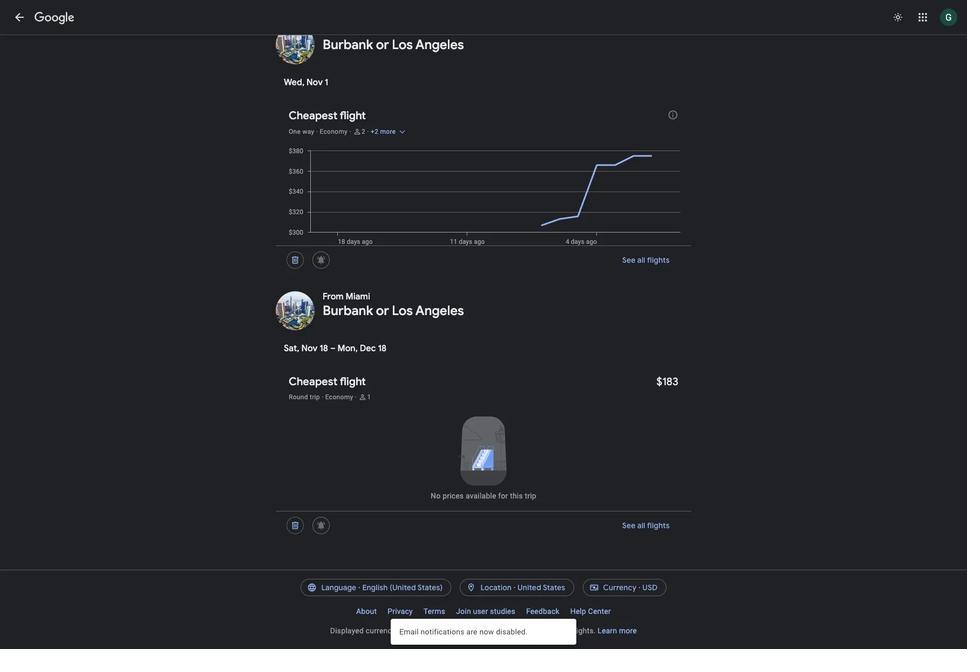 Task type: vqa. For each thing, say whether or not it's contained in the screenshot.
Language
yes



Task type: locate. For each thing, give the bounding box(es) containing it.
1 vertical spatial see
[[623, 521, 636, 531]]

1 or from the top
[[376, 37, 389, 53]]

this
[[510, 492, 523, 501]]

all for angeles
[[638, 521, 646, 531]]

trip
[[310, 394, 320, 401], [525, 492, 537, 501]]

from for burbank
[[323, 292, 344, 302]]

burbank
[[323, 37, 373, 53], [323, 303, 373, 319]]

cheapest flight
[[289, 109, 366, 123], [289, 375, 366, 389]]

1 right 'round trip economy'
[[367, 394, 371, 401]]

1 burbank from the top
[[323, 37, 373, 53]]

0 vertical spatial nov
[[307, 77, 323, 88]]

+ 2 more
[[371, 128, 396, 136]]

1 horizontal spatial trip
[[525, 492, 537, 501]]

currencies down join user studies
[[473, 627, 509, 636]]

from
[[323, 25, 344, 36], [323, 292, 344, 302]]

18 right dec
[[378, 343, 387, 354]]

studies
[[490, 608, 516, 616]]

2 cheapest from the top
[[289, 375, 338, 389]]

location
[[481, 583, 512, 593]]

1 angeles from the top
[[416, 37, 464, 53]]

1 see from the top
[[623, 255, 636, 265]]

economy for one way economy
[[320, 128, 348, 136]]

round trip economy
[[289, 394, 353, 401]]

1 vertical spatial economy
[[326, 394, 353, 401]]

2
[[362, 128, 366, 136], [375, 128, 379, 136]]

2 see from the top
[[623, 521, 636, 531]]

0 vertical spatial los
[[392, 37, 413, 53]]

feedback link
[[521, 603, 565, 621]]

1
[[325, 77, 329, 88], [367, 394, 371, 401]]

nov
[[307, 77, 323, 88], [302, 343, 318, 354]]

burbank inside from miami burbank or los angeles
[[323, 303, 373, 319]]

0 horizontal spatial currencies
[[366, 627, 402, 636]]

round
[[289, 394, 308, 401]]

+
[[371, 128, 375, 136]]

2 all from the top
[[638, 521, 646, 531]]

economy
[[320, 128, 348, 136], [326, 394, 353, 401]]

flights for los
[[647, 255, 670, 265]]

see all flights
[[623, 255, 670, 265], [623, 521, 670, 531]]

1 flights from the top
[[647, 255, 670, 265]]

see
[[623, 255, 636, 265], [623, 521, 636, 531]]

flight up 2 text field
[[340, 109, 366, 123]]

no prices available for this trip
[[431, 492, 537, 501]]

1 vertical spatial flights
[[647, 521, 670, 531]]

0 horizontal spatial more
[[380, 128, 396, 136]]

0 vertical spatial trip
[[310, 394, 320, 401]]

from miami burbank or los angeles
[[323, 292, 464, 319]]

0 vertical spatial burbank
[[323, 37, 373, 53]]

los inside from miami burbank or los angeles
[[392, 303, 413, 319]]

join user studies
[[456, 608, 516, 616]]

1 vertical spatial cheapest flight
[[289, 375, 366, 389]]

from left miami
[[323, 292, 344, 302]]

18
[[320, 343, 328, 354], [378, 343, 387, 354]]

nov right sat,
[[302, 343, 318, 354]]

2 or from the top
[[376, 303, 389, 319]]

2 right 2 text field
[[375, 128, 379, 136]]

wed,
[[284, 77, 305, 88]]

1 cheapest flight from the top
[[289, 109, 366, 123]]

more
[[380, 128, 396, 136], [620, 627, 637, 636]]

cheapest flight up one way economy on the left top of the page
[[289, 109, 366, 123]]

states
[[543, 583, 566, 593]]

1 see all flights from the top
[[623, 255, 670, 265]]

from new york burbank or los angeles
[[323, 25, 464, 53]]

burbank down miami
[[323, 303, 373, 319]]

change appearance image
[[886, 4, 912, 30]]

flight down mon,
[[340, 375, 366, 389]]

1 horizontal spatial 2
[[375, 128, 379, 136]]

2 los from the top
[[392, 303, 413, 319]]

united
[[518, 583, 542, 593]]

all for los
[[638, 255, 646, 265]]

0 vertical spatial 1
[[325, 77, 329, 88]]

2 angeles from the top
[[416, 303, 464, 319]]

2 burbank from the top
[[323, 303, 373, 319]]

price history graph application
[[285, 147, 692, 246]]

flights
[[647, 255, 670, 265], [647, 521, 670, 531]]

sat, nov 18 – mon, dec 18
[[284, 343, 387, 354]]

1 from from the top
[[323, 25, 344, 36]]

terms link
[[418, 603, 451, 621]]

from inside from new york burbank or los angeles
[[323, 25, 344, 36]]

2 currencies from the left
[[473, 627, 509, 636]]

angeles inside from new york burbank or los angeles
[[416, 37, 464, 53]]

0 vertical spatial cheapest
[[289, 109, 338, 123]]

2 cheapest flight from the top
[[289, 375, 366, 389]]

currencies
[[366, 627, 402, 636], [473, 627, 509, 636]]

cheapest flight for burbank
[[289, 109, 366, 123]]

1 horizontal spatial more
[[620, 627, 637, 636]]

1 right wed,
[[325, 77, 329, 88]]

york
[[366, 25, 384, 36]]

2 see all flights from the top
[[623, 521, 670, 531]]

1 vertical spatial angeles
[[416, 303, 464, 319]]

cheapest flight up 'round trip economy'
[[289, 375, 366, 389]]

nov right wed,
[[307, 77, 323, 88]]

0 vertical spatial all
[[638, 255, 646, 265]]

help
[[571, 608, 587, 616]]

trip right this at the right of the page
[[525, 492, 537, 501]]

currencies down the privacy
[[366, 627, 402, 636]]

price history graph image
[[285, 147, 692, 246]]

18 left –
[[320, 343, 328, 354]]

1 horizontal spatial currencies
[[473, 627, 509, 636]]

1 all from the top
[[638, 255, 646, 265]]

1 horizontal spatial 18
[[378, 343, 387, 354]]

may
[[404, 627, 419, 636]]

0 vertical spatial see all flights
[[623, 255, 670, 265]]

0 vertical spatial economy
[[320, 128, 348, 136]]

flight
[[340, 109, 366, 123], [340, 375, 366, 389]]

cheapest up way
[[289, 109, 338, 123]]

more right learn
[[620, 627, 637, 636]]

cheapest
[[289, 109, 338, 123], [289, 375, 338, 389]]

1 2 from the left
[[362, 128, 366, 136]]

1 vertical spatial all
[[638, 521, 646, 531]]

1 los from the top
[[392, 37, 413, 53]]

available
[[466, 492, 497, 501]]

2 left '+' in the left top of the page
[[362, 128, 366, 136]]

join user studies link
[[451, 603, 521, 621]]

0 vertical spatial or
[[376, 37, 389, 53]]

1 vertical spatial nov
[[302, 343, 318, 354]]

2 flight from the top
[[340, 375, 366, 389]]

1 vertical spatial burbank
[[323, 303, 373, 319]]

burbank down the new
[[323, 37, 373, 53]]

1 cheapest from the top
[[289, 109, 338, 123]]

1 vertical spatial flight
[[340, 375, 366, 389]]

0 vertical spatial angeles
[[416, 37, 464, 53]]

flights.
[[572, 627, 596, 636]]

0 horizontal spatial 1
[[325, 77, 329, 88]]

1 vertical spatial trip
[[525, 492, 537, 501]]

1 flight from the top
[[340, 109, 366, 123]]

from left the new
[[323, 25, 344, 36]]

0 horizontal spatial trip
[[310, 394, 320, 401]]

one
[[289, 128, 301, 136]]

(united
[[390, 583, 416, 593]]

economy right way
[[320, 128, 348, 136]]

language
[[322, 583, 357, 593]]

english (united states)
[[363, 583, 443, 593]]

2 flights from the top
[[647, 521, 670, 531]]

1 vertical spatial cheapest
[[289, 375, 338, 389]]

more right '+' in the left top of the page
[[380, 128, 396, 136]]

see all flights for angeles
[[623, 521, 670, 531]]

about
[[356, 608, 377, 616]]

0 vertical spatial see
[[623, 255, 636, 265]]

english
[[363, 583, 388, 593]]

0 vertical spatial cheapest flight
[[289, 109, 366, 123]]

0 vertical spatial from
[[323, 25, 344, 36]]

all
[[638, 255, 646, 265], [638, 521, 646, 531]]

see for angeles
[[623, 521, 636, 531]]

more info element
[[668, 110, 679, 123]]

2 from from the top
[[323, 292, 344, 302]]

1 vertical spatial los
[[392, 303, 413, 319]]

learn
[[598, 627, 618, 636]]

1 vertical spatial 1
[[367, 394, 371, 401]]

from inside from miami burbank or los angeles
[[323, 292, 344, 302]]

help center
[[571, 608, 611, 616]]

the
[[460, 627, 471, 636]]

$183
[[657, 375, 679, 389]]

flights for angeles
[[647, 521, 670, 531]]

1 vertical spatial or
[[376, 303, 389, 319]]

angeles
[[416, 37, 464, 53], [416, 303, 464, 319]]

displayed
[[330, 627, 364, 636]]

or
[[376, 37, 389, 53], [376, 303, 389, 319]]

usd
[[643, 583, 658, 593]]

1 vertical spatial see all flights
[[623, 521, 670, 531]]

0 horizontal spatial 2
[[362, 128, 366, 136]]

cheapest up 'round trip economy'
[[289, 375, 338, 389]]

los
[[392, 37, 413, 53], [392, 303, 413, 319]]

economy left 1 text box
[[326, 394, 353, 401]]

trip right round
[[310, 394, 320, 401]]

more info image
[[668, 110, 679, 120]]

1 vertical spatial from
[[323, 292, 344, 302]]

one way economy
[[289, 128, 348, 136]]

1 vertical spatial more
[[620, 627, 637, 636]]

0 horizontal spatial 18
[[320, 343, 328, 354]]

0 vertical spatial flight
[[340, 109, 366, 123]]

0 vertical spatial flights
[[647, 255, 670, 265]]

nov for burbank
[[302, 343, 318, 354]]



Task type: describe. For each thing, give the bounding box(es) containing it.
or inside from new york burbank or los angeles
[[376, 37, 389, 53]]

cheapest for or
[[289, 375, 338, 389]]

displayed currencies may differ from the currencies used to purchase flights. learn more
[[330, 627, 637, 636]]

remove saved flight, round trip from miami to burbank or los angeles.sat, nov 18 – mon, dec 18 image
[[282, 513, 308, 539]]

feedback
[[527, 608, 560, 616]]

1 passenger text field
[[367, 393, 371, 402]]

183 US dollars text field
[[657, 375, 679, 389]]

way
[[303, 128, 315, 136]]

wed, nov 1
[[284, 77, 329, 88]]

states)
[[418, 583, 443, 593]]

cheapest for burbank
[[289, 109, 338, 123]]

from
[[441, 627, 458, 636]]

1 currencies from the left
[[366, 627, 402, 636]]

2 2 from the left
[[375, 128, 379, 136]]

–
[[330, 343, 336, 354]]

sat,
[[284, 343, 300, 354]]

flight for or
[[340, 375, 366, 389]]

new
[[346, 25, 364, 36]]

angeles inside from miami burbank or los angeles
[[416, 303, 464, 319]]

1 18 from the left
[[320, 343, 328, 354]]

cheapest flight for or
[[289, 375, 366, 389]]

join
[[456, 608, 471, 616]]

united states
[[518, 583, 566, 593]]

used
[[511, 627, 527, 636]]

currency
[[604, 583, 637, 593]]

2 18 from the left
[[378, 343, 387, 354]]

privacy link
[[383, 603, 418, 621]]

mon,
[[338, 343, 358, 354]]

prices
[[443, 492, 464, 501]]

from for york
[[323, 25, 344, 36]]

miami
[[346, 292, 371, 302]]

economy for round trip economy
[[326, 394, 353, 401]]

remove saved flight, one way trip from new york to burbank or los angeles.wed, nov 1 image
[[282, 247, 308, 273]]

learn more link
[[598, 627, 637, 636]]

0 vertical spatial more
[[380, 128, 396, 136]]

to
[[529, 627, 536, 636]]

terms
[[424, 608, 446, 616]]

purchase
[[538, 627, 570, 636]]

help center link
[[565, 603, 617, 621]]

2 passengers text field
[[362, 127, 366, 136]]

privacy
[[388, 608, 413, 616]]

for
[[499, 492, 508, 501]]

user
[[473, 608, 488, 616]]

see for los
[[623, 255, 636, 265]]

nov for york
[[307, 77, 323, 88]]

about link
[[351, 603, 383, 621]]

center
[[589, 608, 611, 616]]

los inside from new york burbank or los angeles
[[392, 37, 413, 53]]

dec
[[360, 343, 376, 354]]

burbank inside from new york burbank or los angeles
[[323, 37, 373, 53]]

no
[[431, 492, 441, 501]]

go back image
[[13, 11, 26, 24]]

or inside from miami burbank or los angeles
[[376, 303, 389, 319]]

1 horizontal spatial 1
[[367, 394, 371, 401]]

differ
[[421, 627, 439, 636]]

see all flights for los
[[623, 255, 670, 265]]

flight for burbank
[[340, 109, 366, 123]]



